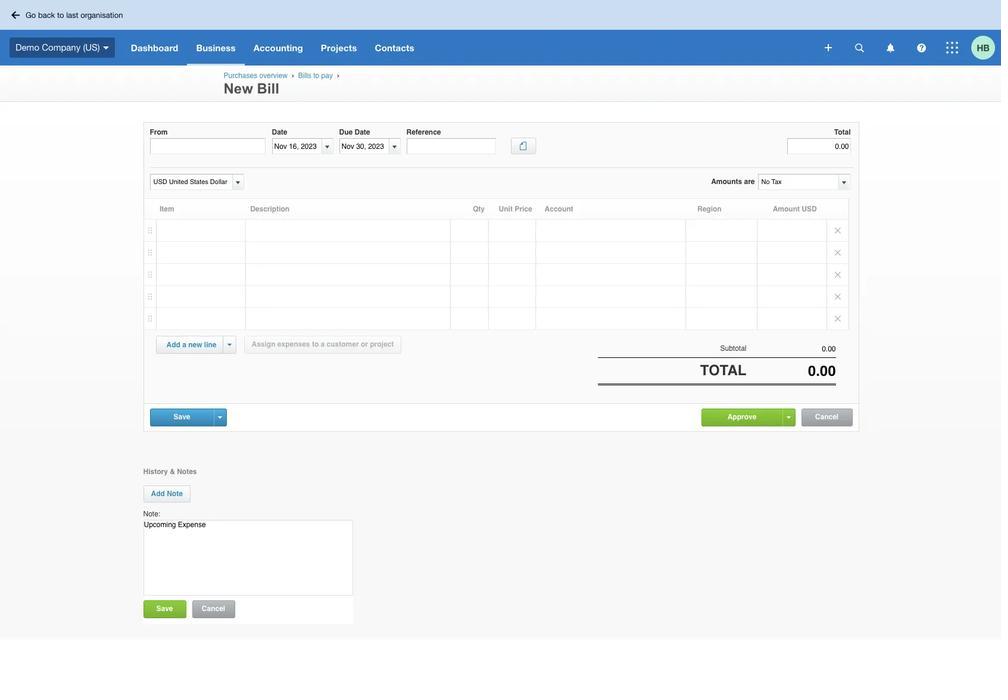 Task type: vqa. For each thing, say whether or not it's contained in the screenshot.
bottom cancel
yes



Task type: describe. For each thing, give the bounding box(es) containing it.
1 vertical spatial cancel
[[202, 605, 225, 613]]

demo company (us) button
[[0, 30, 122, 66]]

contacts button
[[366, 30, 423, 66]]

1 › from the left
[[292, 71, 294, 79]]

Reference text field
[[407, 138, 496, 154]]

go back to last organisation
[[26, 10, 123, 19]]

1 delete line item image from the top
[[827, 220, 848, 241]]

overview
[[259, 71, 288, 80]]

1 date from the left
[[272, 128, 287, 136]]

go
[[26, 10, 36, 19]]

1 horizontal spatial cancel
[[815, 413, 839, 421]]

from
[[150, 128, 168, 136]]

due date
[[339, 128, 370, 136]]

1 delete line item image from the top
[[827, 242, 848, 263]]

save link
[[150, 409, 214, 425]]

unit price
[[499, 205, 532, 213]]

amounts are
[[711, 177, 755, 186]]

new
[[224, 80, 253, 96]]

svg image inside go back to last organisation link
[[11, 11, 20, 19]]

back
[[38, 10, 55, 19]]

dashboard
[[131, 42, 178, 53]]

due
[[339, 128, 353, 136]]

notes
[[177, 467, 197, 476]]

add note link
[[143, 485, 190, 503]]

bill
[[257, 80, 279, 96]]

note
[[167, 489, 183, 498]]

0 horizontal spatial cancel button
[[193, 601, 234, 618]]

company
[[42, 42, 81, 52]]

add note
[[151, 489, 183, 498]]

reference
[[407, 128, 441, 136]]

contacts
[[375, 42, 414, 53]]

2 horizontal spatial svg image
[[887, 43, 894, 52]]

history
[[143, 467, 168, 476]]

banner containing hb
[[0, 0, 1001, 66]]

are
[[744, 177, 755, 186]]

projects
[[321, 42, 357, 53]]

approve link
[[702, 409, 782, 425]]

2 delete line item image from the top
[[827, 286, 848, 307]]

purchases overview › bills to pay › new bill
[[224, 71, 342, 96]]

Note: text field
[[143, 520, 353, 596]]

purchases
[[224, 71, 257, 80]]

to inside purchases overview › bills to pay › new bill
[[313, 71, 319, 80]]

assign
[[252, 340, 275, 348]]

organisation
[[81, 10, 123, 19]]

save button
[[144, 601, 186, 618]]

purchases overview link
[[224, 71, 288, 80]]

add a new line
[[166, 341, 217, 349]]

last
[[66, 10, 78, 19]]

project
[[370, 340, 394, 348]]

to for last
[[57, 10, 64, 19]]

hb button
[[971, 30, 1001, 66]]

pay
[[321, 71, 333, 80]]

1 horizontal spatial a
[[321, 340, 325, 348]]

new
[[188, 341, 202, 349]]

item
[[160, 205, 174, 213]]

accounting
[[254, 42, 303, 53]]



Task type: locate. For each thing, give the bounding box(es) containing it.
› right the pay
[[337, 71, 339, 79]]

Date text field
[[272, 139, 322, 154]]

add
[[166, 341, 180, 349], [151, 489, 165, 498]]

› left bills
[[292, 71, 294, 79]]

business
[[196, 42, 236, 53]]

bills
[[298, 71, 311, 80]]

add left note
[[151, 489, 165, 498]]

bills to pay link
[[298, 71, 333, 80]]

description
[[250, 205, 290, 213]]

svg image
[[946, 42, 958, 54], [855, 43, 864, 52], [917, 43, 926, 52], [103, 46, 109, 49]]

delete line item image
[[827, 242, 848, 263], [827, 286, 848, 307], [827, 308, 848, 329]]

demo
[[15, 42, 39, 52]]

business button
[[187, 30, 245, 66]]

1 vertical spatial delete line item image
[[827, 286, 848, 307]]

cancel
[[815, 413, 839, 421], [202, 605, 225, 613]]

or
[[361, 340, 368, 348]]

0 horizontal spatial date
[[272, 128, 287, 136]]

to for a
[[312, 340, 319, 348]]

1 vertical spatial to
[[313, 71, 319, 80]]

cancel button right save 'button'
[[193, 601, 234, 618]]

expenses
[[277, 340, 310, 348]]

navigation inside banner
[[122, 30, 817, 66]]

total
[[700, 362, 747, 379]]

0 horizontal spatial a
[[182, 341, 186, 349]]

line
[[204, 341, 217, 349]]

more save options... image
[[218, 416, 222, 418]]

svg image
[[11, 11, 20, 19], [887, 43, 894, 52], [825, 44, 832, 51]]

1 horizontal spatial ›
[[337, 71, 339, 79]]

cancel button right more approve options... image
[[802, 409, 852, 426]]

account
[[545, 205, 573, 213]]

(us)
[[83, 42, 100, 52]]

1 horizontal spatial svg image
[[825, 44, 832, 51]]

accounting button
[[245, 30, 312, 66]]

2 date from the left
[[355, 128, 370, 136]]

usd
[[802, 205, 817, 213]]

0 vertical spatial add
[[166, 341, 180, 349]]

cancel right save 'button'
[[202, 605, 225, 613]]

svg image inside demo company (us) popup button
[[103, 46, 109, 49]]

1 horizontal spatial date
[[355, 128, 370, 136]]

1 horizontal spatial cancel button
[[802, 409, 852, 426]]

to left the pay
[[313, 71, 319, 80]]

demo company (us)
[[15, 42, 100, 52]]

0 vertical spatial to
[[57, 10, 64, 19]]

navigation
[[122, 30, 817, 66]]

history & notes
[[143, 467, 197, 476]]

save inside 'button'
[[156, 605, 173, 613]]

customer
[[327, 340, 359, 348]]

price
[[515, 205, 532, 213]]

to
[[57, 10, 64, 19], [313, 71, 319, 80], [312, 340, 319, 348]]

0 vertical spatial cancel button
[[802, 409, 852, 426]]

assign expenses to a customer or project link
[[244, 336, 402, 354]]

0 horizontal spatial cancel
[[202, 605, 225, 613]]

dashboard link
[[122, 30, 187, 66]]

to left last on the left
[[57, 10, 64, 19]]

note:
[[143, 510, 160, 518]]

1 horizontal spatial save
[[174, 413, 190, 421]]

2 › from the left
[[337, 71, 339, 79]]

more add line options... image
[[228, 344, 232, 346]]

subtotal
[[720, 344, 747, 353]]

save
[[174, 413, 190, 421], [156, 605, 173, 613]]

date up the 'due date' text field
[[355, 128, 370, 136]]

date
[[272, 128, 287, 136], [355, 128, 370, 136]]

assign expenses to a customer or project
[[252, 340, 394, 348]]

3 delete line item image from the top
[[827, 308, 848, 329]]

0 horizontal spatial ›
[[292, 71, 294, 79]]

navigation containing dashboard
[[122, 30, 817, 66]]

go back to last organisation link
[[7, 6, 130, 24]]

amount usd
[[773, 205, 817, 213]]

None text field
[[150, 138, 265, 154], [747, 363, 836, 380], [150, 138, 265, 154], [747, 363, 836, 380]]

region
[[697, 205, 722, 213]]

add for add a new line
[[166, 341, 180, 349]]

None text field
[[150, 175, 231, 189], [759, 175, 838, 189], [747, 345, 836, 353], [150, 175, 231, 189], [759, 175, 838, 189], [747, 345, 836, 353]]

a left new
[[182, 341, 186, 349]]

Total text field
[[787, 138, 851, 154]]

add for add note
[[151, 489, 165, 498]]

more approve options... image
[[787, 416, 791, 418]]

a left customer
[[321, 340, 325, 348]]

1 vertical spatial add
[[151, 489, 165, 498]]

approve
[[728, 413, 757, 421]]

total
[[834, 128, 851, 136]]

amounts
[[711, 177, 742, 186]]

date up date text box
[[272, 128, 287, 136]]

unit
[[499, 205, 513, 213]]

&
[[170, 467, 175, 476]]

0 horizontal spatial save
[[156, 605, 173, 613]]

qty
[[473, 205, 485, 213]]

0 vertical spatial cancel
[[815, 413, 839, 421]]

2 delete line item image from the top
[[827, 264, 848, 285]]

0 vertical spatial save
[[174, 413, 190, 421]]

0 vertical spatial delete line item image
[[827, 220, 848, 241]]

cancel right more approve options... image
[[815, 413, 839, 421]]

hb
[[977, 42, 990, 53]]

add a new line link
[[159, 337, 224, 353]]

a
[[321, 340, 325, 348], [182, 341, 186, 349]]

2 vertical spatial to
[[312, 340, 319, 348]]

1 vertical spatial cancel button
[[193, 601, 234, 618]]

banner
[[0, 0, 1001, 66]]

1 vertical spatial delete line item image
[[827, 264, 848, 285]]

Due Date text field
[[340, 139, 389, 154]]

1 vertical spatial save
[[156, 605, 173, 613]]

0 horizontal spatial add
[[151, 489, 165, 498]]

delete line item image
[[827, 220, 848, 241], [827, 264, 848, 285]]

cancel button
[[802, 409, 852, 426], [193, 601, 234, 618]]

0 vertical spatial delete line item image
[[827, 242, 848, 263]]

amount
[[773, 205, 800, 213]]

›
[[292, 71, 294, 79], [337, 71, 339, 79]]

1 horizontal spatial add
[[166, 341, 180, 349]]

to right 'expenses'
[[312, 340, 319, 348]]

add left new
[[166, 341, 180, 349]]

2 vertical spatial delete line item image
[[827, 308, 848, 329]]

0 horizontal spatial svg image
[[11, 11, 20, 19]]

projects button
[[312, 30, 366, 66]]



